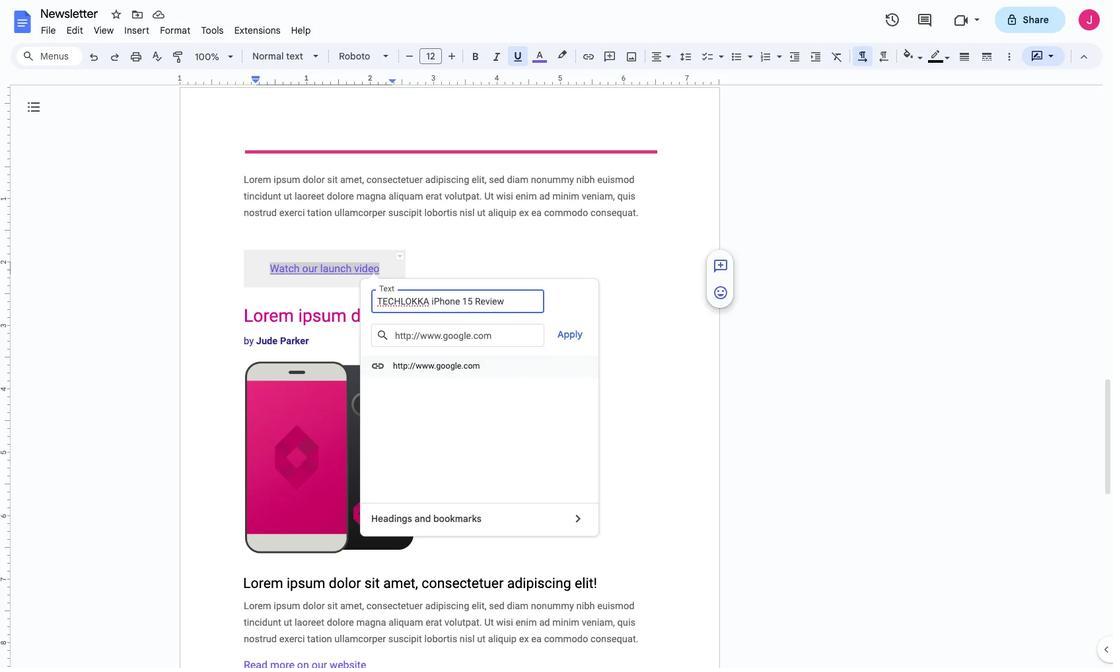 Task type: describe. For each thing, give the bounding box(es) containing it.
Zoom field
[[190, 47, 239, 67]]

roboto
[[339, 50, 370, 62]]

Menus field
[[17, 47, 83, 65]]

tools
[[201, 24, 224, 36]]

apply
[[558, 328, 583, 340]]

share button
[[995, 7, 1066, 33]]

format
[[160, 24, 191, 36]]

Search or paste a link text field
[[394, 325, 544, 346]]

Zoom text field
[[192, 48, 223, 66]]

view
[[94, 24, 114, 36]]

help
[[291, 24, 311, 36]]

format menu item
[[155, 22, 196, 38]]

apply button
[[553, 323, 588, 347]]

http://www.google.com
[[393, 361, 480, 371]]

insert
[[124, 24, 149, 36]]

file
[[41, 24, 56, 36]]

view menu item
[[88, 22, 119, 38]]

and
[[415, 513, 431, 525]]

Star checkbox
[[107, 5, 126, 24]]

application containing share
[[0, 0, 1114, 668]]

http://www.google.com option
[[361, 356, 599, 377]]

edit menu item
[[61, 22, 88, 38]]

menu bar inside menu bar banner
[[36, 17, 316, 39]]

extensions menu item
[[229, 22, 286, 38]]

Anchor text field. text field
[[371, 284, 588, 313]]

styles list. normal text selected. option
[[252, 47, 305, 65]]

edit
[[67, 24, 83, 36]]

bookmarks
[[433, 513, 482, 525]]

border dash image
[[980, 47, 995, 65]]

mode and view toolbar
[[1022, 43, 1095, 69]]

headings and bookmarks button
[[361, 503, 599, 536]]

insert menu item
[[119, 22, 155, 38]]



Task type: locate. For each thing, give the bounding box(es) containing it.
highlight color image
[[555, 47, 570, 63]]

http://www.google.com list box
[[361, 356, 599, 377]]

text
[[286, 50, 303, 62]]

main toolbar
[[82, 0, 1020, 375]]

application
[[0, 0, 1114, 668]]

click to select borders image
[[396, 252, 404, 260]]

help menu item
[[286, 22, 316, 38]]

normal text
[[252, 50, 303, 62]]

tools menu item
[[196, 22, 229, 38]]

headings and bookmarks
[[371, 513, 482, 525]]

menu bar containing file
[[36, 17, 316, 39]]

extensions
[[234, 24, 281, 36]]

add comment image
[[713, 258, 729, 274]]

menu bar
[[36, 17, 316, 39]]

None text field
[[371, 289, 545, 313]]

normal
[[252, 50, 284, 62]]

alert dialog containing apply
[[360, 273, 599, 537]]

Rename text field
[[36, 5, 106, 21]]

Font size field
[[420, 48, 447, 65]]

line & paragraph spacing image
[[678, 47, 694, 65]]

Font size text field
[[420, 48, 441, 64]]

file menu item
[[36, 22, 61, 38]]

headings
[[371, 513, 412, 525]]

alert dialog
[[360, 273, 599, 537]]

border width image
[[957, 47, 973, 65]]

none text field inside text text field
[[371, 289, 545, 313]]

menu bar banner
[[0, 0, 1114, 668]]

1
[[178, 73, 182, 83]]

edit or insert link dialog
[[360, 278, 599, 537]]

share
[[1023, 14, 1050, 26]]

text color image
[[533, 47, 547, 63]]

font list. roboto selected. option
[[339, 47, 375, 65]]

add emoji reaction image
[[713, 285, 729, 300]]

text
[[379, 284, 394, 293]]

insert image image
[[624, 47, 639, 65]]



Task type: vqa. For each thing, say whether or not it's contained in the screenshot.
Newsletter
no



